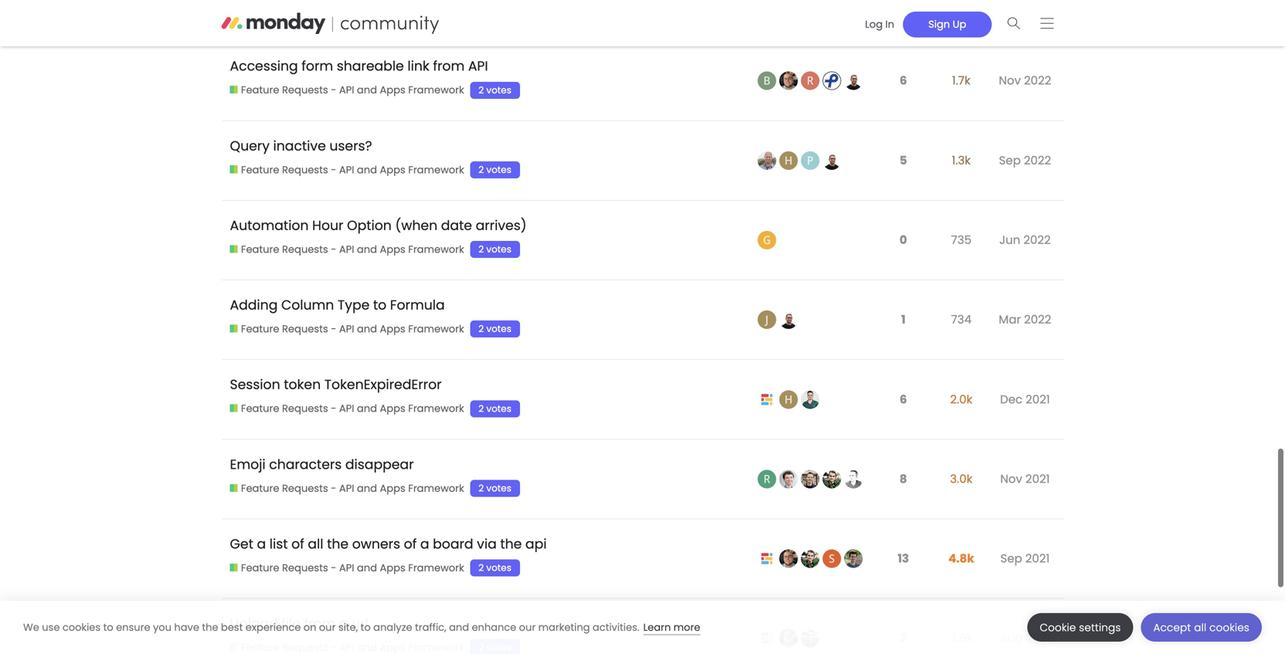 Task type: vqa. For each thing, say whether or not it's contained in the screenshot.


Task type: locate. For each thing, give the bounding box(es) containing it.
7 2 from the top
[[479, 562, 484, 575]]

5 requests from the top
[[282, 322, 328, 336]]

list
[[270, 535, 288, 554]]

1 of from the left
[[291, 535, 304, 554]]

feature requests - api and apps framework link down type
[[230, 322, 464, 336]]

6 feature requests - api and apps framework link from the top
[[230, 402, 464, 416]]

1 6 from the top
[[900, 72, 907, 89]]

2 helen - frequent poster image from the top
[[779, 391, 798, 409]]

matias - most recent poster image right paul zeldon - frequent poster icon at the top right of page
[[823, 151, 841, 170]]

tags list for adding column type to formula
[[470, 321, 528, 338]]

3 apps from the top
[[380, 163, 406, 177]]

2022 inside nov 2022 link
[[1024, 72, 1051, 89]]

apps for list
[[380, 561, 406, 575]]

api for option
[[339, 243, 354, 257]]

2 daniel silva - frequent poster image from the top
[[779, 550, 798, 568]]

aug 2021 link
[[996, 619, 1054, 655]]

requests for inactive
[[282, 163, 328, 177]]

2021 right 3.0k
[[1026, 471, 1050, 488]]

feature for accessing
[[241, 83, 279, 97]]

emoji characters disappear link
[[230, 444, 414, 486]]

helen - frequent poster image
[[779, 151, 798, 170], [779, 391, 798, 409]]

2022 down menu image
[[1024, 72, 1051, 89]]

feature requests - api and apps framework link down users?
[[230, 163, 464, 177]]

1 horizontal spatial of
[[404, 535, 417, 554]]

requests down form
[[282, 83, 328, 97]]

feature down list
[[241, 561, 279, 575]]

apps for type
[[380, 322, 406, 336]]

2 apps from the top
[[380, 83, 406, 97]]

5 - from the top
[[331, 322, 336, 336]]

navigation
[[851, 7, 1064, 40]]

and down the owners
[[357, 561, 377, 575]]

sep right 4.8k
[[1001, 551, 1022, 567]]

1 our from the left
[[319, 621, 336, 635]]

7 framework from the top
[[408, 482, 464, 496]]

4 - from the top
[[331, 243, 336, 257]]

framework up board in the left of the page
[[408, 482, 464, 496]]

7 feature from the top
[[241, 482, 279, 496]]

and down 'option'
[[357, 243, 377, 257]]

8 feature from the top
[[241, 561, 279, 575]]

2022 for formula
[[1024, 312, 1051, 328]]

sep for query inactive users?
[[999, 152, 1021, 169]]

2022 for date
[[1024, 232, 1051, 248]]

5 tags list from the top
[[470, 401, 528, 418]]

to for ensure
[[103, 621, 113, 635]]

7 tags list from the top
[[470, 560, 528, 577]]

2 feature from the top
[[241, 83, 279, 97]]

2 for accessing form shareable link from api
[[479, 84, 484, 96]]

7 - from the top
[[331, 482, 336, 496]]

6 2 votes link from the top
[[470, 480, 520, 497]]

2021 for get a list of all the owners of a board via the api
[[1026, 551, 1050, 567]]

1 6 button from the top
[[896, 64, 911, 98]]

- down users?
[[331, 163, 336, 177]]

votes
[[486, 84, 512, 96], [486, 163, 512, 176], [486, 243, 512, 256], [486, 323, 512, 336], [486, 403, 512, 415], [486, 482, 512, 495], [486, 562, 512, 575], [486, 642, 512, 654]]

2 feature requests - api and apps framework link from the top
[[230, 83, 464, 97]]

cookies
[[62, 621, 101, 635], [1210, 621, 1250, 635]]

requests down list
[[282, 561, 328, 575]]

of
[[291, 535, 304, 554], [404, 535, 417, 554]]

4 apps from the top
[[380, 243, 406, 257]]

daniel silva - frequent poster image
[[779, 72, 798, 90], [779, 550, 798, 568]]

on
[[304, 621, 316, 635]]

board
[[433, 535, 473, 554]]

jun
[[1000, 232, 1021, 248]]

2022 right 1.3k
[[1024, 152, 1051, 169]]

0 horizontal spatial the
[[202, 621, 218, 635]]

4 feature requests - api and apps framework link from the top
[[230, 243, 464, 257]]

apps down disappear
[[380, 482, 406, 496]]

2 tags list from the top
[[470, 161, 528, 178]]

and for disappear
[[357, 482, 377, 496]]

1 horizontal spatial matias - most recent poster image
[[844, 72, 863, 90]]

paul zeldon - frequent poster image
[[801, 151, 820, 170]]

feature requests - api and apps framework link down the owners
[[230, 561, 464, 576]]

and down disappear
[[357, 482, 377, 496]]

1 - from the top
[[331, 4, 336, 17]]

5 button
[[896, 143, 911, 178]]

to left ensure
[[103, 621, 113, 635]]

2022 inside "mar 2022" link
[[1024, 312, 1051, 328]]

requests down 'token'
[[282, 402, 328, 416]]

all right "accept"
[[1194, 621, 1207, 635]]

dialog
[[0, 601, 1285, 655]]

via
[[477, 535, 497, 554]]

and for tokenexpirederror
[[357, 402, 377, 416]]

feature requests - api and apps framework link for tokenexpirederror
[[230, 402, 464, 416]]

- down adding column type to formula at top left
[[331, 322, 336, 336]]

1 helen - frequent poster image from the top
[[779, 151, 798, 170]]

get a list of all the owners of a board via the api
[[230, 535, 547, 554]]

0 vertical spatial nov
[[999, 72, 1021, 89]]

4 feature requests - api and apps framework from the top
[[241, 243, 464, 257]]

dec 2021 link
[[996, 380, 1054, 419]]

session token tokenexpirederror link
[[230, 364, 442, 406]]

date
[[441, 216, 472, 235]]

matias - most recent poster image right patrick@parvenunext.com - frequent poster image
[[844, 72, 863, 90]]

shahar samira - frequent poster image
[[823, 550, 841, 568]]

1 horizontal spatial all
[[1194, 621, 1207, 635]]

nov inside nov 2021 'link'
[[1000, 471, 1023, 488]]

6
[[900, 72, 907, 89], [900, 391, 907, 408]]

alex savchuk - frequent poster image
[[801, 550, 820, 568]]

feature requests - api and apps framework link
[[230, 4, 464, 18], [230, 83, 464, 97], [230, 163, 464, 177], [230, 243, 464, 257], [230, 322, 464, 336], [230, 402, 464, 416], [230, 482, 464, 496], [230, 561, 464, 576]]

accept all cookies
[[1154, 621, 1250, 635]]

0 horizontal spatial of
[[291, 535, 304, 554]]

requests down hour
[[282, 243, 328, 257]]

framework down link
[[408, 83, 464, 97]]

automation hour option (when date arrives) link
[[230, 205, 527, 247]]

2 6 from the top
[[900, 391, 907, 408]]

7 2 votes from the top
[[479, 562, 512, 575]]

api down type
[[339, 322, 354, 336]]

2021 right aug
[[1026, 630, 1050, 647]]

experience
[[246, 621, 301, 635]]

2 for upload file from a url
[[479, 642, 484, 654]]

7 requests from the top
[[282, 482, 328, 496]]

6 framework from the top
[[408, 402, 464, 416]]

sep for get a list of all the owners of a board via the api
[[1001, 551, 1022, 567]]

1 daniel silva - frequent poster image from the top
[[779, 72, 798, 90]]

matias - most recent poster image
[[844, 72, 863, 90], [823, 151, 841, 170]]

- down session token tokenexpirederror
[[331, 402, 336, 416]]

feature requests - api and apps framework for option
[[241, 243, 464, 257]]

1 horizontal spatial a
[[339, 615, 348, 633]]

votes for get a list of all the owners of a board via the api
[[486, 562, 512, 575]]

analyze
[[373, 621, 412, 635]]

susie  - frequent poster image
[[801, 72, 820, 90]]

- down get a list of all the owners of a board via the api
[[331, 561, 336, 575]]

alex savchuk - frequent poster image
[[823, 470, 841, 489]]

nov
[[999, 72, 1021, 89], [1000, 471, 1023, 488]]

2 votes for upload file from a url
[[479, 642, 512, 654]]

cookies inside button
[[1210, 621, 1250, 635]]

feature requests - api and apps framework for disappear
[[241, 482, 464, 496]]

settings
[[1079, 621, 1121, 635]]

2021
[[1026, 391, 1050, 408], [1026, 471, 1050, 488], [1026, 551, 1050, 567], [1026, 630, 1050, 647]]

5 framework from the top
[[408, 322, 464, 336]]

7 feature requests - api and apps framework link from the top
[[230, 482, 464, 496]]

4 tags list from the top
[[470, 321, 528, 338]]

mar
[[999, 312, 1021, 328]]

- down form
[[331, 83, 336, 97]]

requests down query inactive users?
[[282, 163, 328, 177]]

1 vertical spatial ronen babayoff @ easyapps - original poster image
[[758, 630, 776, 648]]

0 horizontal spatial cookies
[[62, 621, 101, 635]]

feature requests - api and apps framework link for type
[[230, 322, 464, 336]]

5
[[900, 152, 907, 169]]

framework down board in the left of the page
[[408, 561, 464, 575]]

3
[[900, 630, 907, 647]]

3 feature requests - api and apps framework from the top
[[241, 163, 464, 177]]

735
[[951, 232, 972, 248]]

feature for get
[[241, 561, 279, 575]]

patrick@parvenunext.com - frequent poster image
[[823, 72, 841, 90]]

2022 inside jun 2022 link
[[1024, 232, 1051, 248]]

3 feature from the top
[[241, 163, 279, 177]]

6 left the 2.0k
[[900, 391, 907, 408]]

apps down formula
[[380, 322, 406, 336]]

0 vertical spatial ronen babayoff @ easyapps - original poster image
[[758, 550, 776, 568]]

api down accessing form shareable link from api at the left top of page
[[339, 83, 354, 97]]

to right type
[[373, 296, 387, 315]]

feature requests - api and apps framework link up accessing form shareable link from api at the left top of page
[[230, 4, 464, 18]]

and
[[357, 4, 377, 17], [357, 83, 377, 97], [357, 163, 377, 177], [357, 243, 377, 257], [357, 322, 377, 336], [357, 402, 377, 416], [357, 482, 377, 496], [357, 561, 377, 575], [449, 621, 469, 635]]

2022 right mar
[[1024, 312, 1051, 328]]

2 for get a list of all the owners of a board via the api
[[479, 562, 484, 575]]

and for type
[[357, 322, 377, 336]]

tags list
[[470, 82, 528, 99], [470, 161, 528, 178], [470, 241, 528, 258], [470, 321, 528, 338], [470, 401, 528, 418], [470, 480, 528, 497], [470, 560, 528, 577], [470, 640, 528, 655]]

upload
[[230, 615, 278, 633]]

5 feature requests - api and apps framework from the top
[[241, 322, 464, 336]]

a left board in the left of the page
[[420, 535, 429, 554]]

api up accessing form shareable link from api at the left top of page
[[339, 4, 354, 17]]

stuart bowlin - most recent poster image
[[844, 470, 863, 489]]

6 left 1.7k
[[900, 72, 907, 89]]

and for option
[[357, 243, 377, 257]]

formula
[[390, 296, 445, 315]]

framework for query inactive users?
[[408, 163, 464, 177]]

ronen babayoff @ easyapps - original poster image
[[758, 550, 776, 568], [758, 630, 776, 648]]

framework
[[408, 4, 464, 17], [408, 83, 464, 97], [408, 163, 464, 177], [408, 243, 464, 257], [408, 322, 464, 336], [408, 402, 464, 416], [408, 482, 464, 496], [408, 561, 464, 575]]

our right on
[[319, 621, 336, 635]]

apps down automation hour option (when date arrives)
[[380, 243, 406, 257]]

a
[[257, 535, 266, 554], [420, 535, 429, 554], [339, 615, 348, 633]]

- for shareable
[[331, 83, 336, 97]]

2 ronen babayoff @ easyapps - original poster image from the top
[[758, 630, 776, 648]]

ronen babayoff @ easyapps - original poster image
[[758, 391, 776, 409]]

api for disappear
[[339, 482, 354, 496]]

6 2 from the top
[[479, 482, 484, 495]]

2 for adding column type to formula
[[479, 323, 484, 336]]

2022 right jun
[[1024, 232, 1051, 248]]

3 2 votes from the top
[[479, 243, 512, 256]]

don gummow - frequent poster image
[[779, 470, 798, 489]]

apps down shareable
[[380, 83, 406, 97]]

8 requests from the top
[[282, 561, 328, 575]]

3 2 from the top
[[479, 243, 484, 256]]

feature requests - api and apps framework down users?
[[241, 163, 464, 177]]

nov 2022 link
[[995, 61, 1055, 101]]

8 - from the top
[[331, 561, 336, 575]]

2 framework from the top
[[408, 83, 464, 97]]

2 horizontal spatial to
[[373, 296, 387, 315]]

accept all cookies button
[[1141, 614, 1262, 642]]

of right the owners
[[404, 535, 417, 554]]

feature down automation
[[241, 243, 279, 257]]

apps up shareable
[[380, 4, 406, 17]]

we
[[23, 621, 39, 635]]

0 vertical spatial helen - frequent poster image
[[779, 151, 798, 170]]

feature down emoji
[[241, 482, 279, 496]]

2 votes
[[479, 84, 512, 96], [479, 163, 512, 176], [479, 243, 512, 256], [479, 323, 512, 336], [479, 403, 512, 415], [479, 482, 512, 495], [479, 562, 512, 575], [479, 642, 512, 654]]

helen - frequent poster image right ronen babayoff @ easyapps - original poster image
[[779, 391, 798, 409]]

4 2 from the top
[[479, 323, 484, 336]]

our right enhance
[[519, 621, 536, 635]]

0 horizontal spatial our
[[319, 621, 336, 635]]

5 2 from the top
[[479, 403, 484, 415]]

from left site,
[[304, 615, 336, 633]]

helen - frequent poster image right zweitze de vries - original poster image
[[779, 151, 798, 170]]

6 - from the top
[[331, 402, 336, 416]]

3 2 votes link from the top
[[470, 241, 520, 258]]

token
[[284, 376, 321, 394]]

1 vertical spatial 6
[[900, 391, 907, 408]]

link
[[408, 57, 430, 75]]

inactive
[[273, 137, 326, 155]]

1 horizontal spatial from
[[433, 57, 465, 75]]

feature up accessing
[[241, 4, 279, 17]]

cookies right the use
[[62, 621, 101, 635]]

api down the owners
[[339, 561, 354, 575]]

requests up form
[[282, 4, 328, 17]]

dugald morrow - original poster image
[[758, 470, 776, 489]]

3 button
[[896, 622, 911, 655]]

0 vertical spatial sep
[[999, 152, 1021, 169]]

feature requests - api and apps framework
[[241, 4, 464, 17], [241, 83, 464, 97], [241, 163, 464, 177], [241, 243, 464, 257], [241, 322, 464, 336], [241, 402, 464, 416], [241, 482, 464, 496], [241, 561, 464, 575]]

zweitze de vries - original poster image
[[758, 151, 776, 170]]

5 feature requests - api and apps framework link from the top
[[230, 322, 464, 336]]

1 vertical spatial nov
[[1000, 471, 1023, 488]]

a left url
[[339, 615, 348, 633]]

requests down characters
[[282, 482, 328, 496]]

emoji
[[230, 455, 266, 474]]

1.3k
[[952, 152, 971, 169]]

query
[[230, 137, 270, 155]]

feature down query
[[241, 163, 279, 177]]

apps down get a list of all the owners of a board via the api
[[380, 561, 406, 575]]

nov inside nov 2022 link
[[999, 72, 1021, 89]]

feature requests - api and apps framework down 'option'
[[241, 243, 464, 257]]

api down session token tokenexpirederror
[[339, 402, 354, 416]]

2 horizontal spatial a
[[420, 535, 429, 554]]

1 vertical spatial 6 button
[[896, 382, 911, 417]]

requests for form
[[282, 83, 328, 97]]

6 feature requests - api and apps framework from the top
[[241, 402, 464, 416]]

sign
[[928, 17, 950, 31]]

feature for session
[[241, 402, 279, 416]]

1 vertical spatial daniel silva - frequent poster image
[[779, 550, 798, 568]]

to for formula
[[373, 296, 387, 315]]

7 votes from the top
[[486, 562, 512, 575]]

8 feature requests - api and apps framework link from the top
[[230, 561, 464, 576]]

all right list
[[308, 535, 323, 554]]

2022
[[1024, 72, 1051, 89], [1024, 152, 1051, 169], [1024, 232, 1051, 248], [1024, 312, 1051, 328]]

2 votes link for query inactive users?
[[470, 161, 520, 178]]

2021 right dec
[[1026, 391, 1050, 408]]

6 requests from the top
[[282, 402, 328, 416]]

2 2 votes from the top
[[479, 163, 512, 176]]

framework up (when
[[408, 163, 464, 177]]

framework for automation hour option (when date arrives)
[[408, 243, 464, 257]]

4 requests from the top
[[282, 243, 328, 257]]

2021 for upload file from a url
[[1026, 630, 1050, 647]]

daniel silva - frequent poster image for get a list of all the owners of a board via the api
[[779, 550, 798, 568]]

- down hour
[[331, 243, 336, 257]]

3 - from the top
[[331, 163, 336, 177]]

2 2 votes link from the top
[[470, 161, 520, 178]]

6 button left the 2.0k
[[896, 382, 911, 417]]

feature for emoji
[[241, 482, 279, 496]]

2.6k
[[950, 630, 973, 647]]

1 cookies from the left
[[62, 621, 101, 635]]

2 requests from the top
[[282, 83, 328, 97]]

1 ronen babayoff @ easyapps - original poster image from the top
[[758, 550, 776, 568]]

all
[[308, 535, 323, 554], [1194, 621, 1207, 635]]

feature requests - api and apps framework down the owners
[[241, 561, 464, 575]]

0 vertical spatial 6 button
[[896, 64, 911, 98]]

helen - frequent poster image for session token tokenexpirederror
[[779, 391, 798, 409]]

1 horizontal spatial to
[[361, 621, 371, 635]]

2 for automation hour option (when date arrives)
[[479, 243, 484, 256]]

0 horizontal spatial all
[[308, 535, 323, 554]]

simeon smith - most recent poster image
[[844, 550, 863, 568]]

3 feature requests - api and apps framework link from the top
[[230, 163, 464, 177]]

0 vertical spatial daniel silva - frequent poster image
[[779, 72, 798, 90]]

4 votes from the top
[[486, 323, 512, 336]]

and down users?
[[357, 163, 377, 177]]

7 2 votes link from the top
[[470, 560, 520, 577]]

apps
[[380, 4, 406, 17], [380, 83, 406, 97], [380, 163, 406, 177], [380, 243, 406, 257], [380, 322, 406, 336], [380, 402, 406, 416], [380, 482, 406, 496], [380, 561, 406, 575]]

tags list for accessing form shareable link from api
[[470, 82, 528, 99]]

- down emoji characters disappear
[[331, 482, 336, 496]]

feature requests - api and apps framework up accessing form shareable link from api at the left top of page
[[241, 4, 464, 17]]

0 horizontal spatial to
[[103, 621, 113, 635]]

and down tokenexpirederror at the left bottom of the page
[[357, 402, 377, 416]]

0 vertical spatial matias - most recent poster image
[[844, 72, 863, 90]]

1 horizontal spatial our
[[519, 621, 536, 635]]

the
[[327, 535, 349, 554], [500, 535, 522, 554], [202, 621, 218, 635]]

5 feature from the top
[[241, 322, 279, 336]]

feature requests - api and apps framework link for shareable
[[230, 83, 464, 97]]

4 framework from the top
[[408, 243, 464, 257]]

1 2 from the top
[[479, 84, 484, 96]]

feature requests - api and apps framework link down session token tokenexpirederror
[[230, 402, 464, 416]]

1 vertical spatial sep
[[1001, 551, 1022, 567]]

and inside dialog
[[449, 621, 469, 635]]

feature down the session
[[241, 402, 279, 416]]

feature requests - api and apps framework link for option
[[230, 243, 464, 257]]

2021 inside 'link'
[[1026, 471, 1050, 488]]

2 votes for get a list of all the owners of a board via the api
[[479, 562, 512, 575]]

automation hour option (when date arrives)
[[230, 216, 527, 235]]

from right link
[[433, 57, 465, 75]]

framework down formula
[[408, 322, 464, 336]]

our
[[319, 621, 336, 635], [519, 621, 536, 635]]

6 feature from the top
[[241, 402, 279, 416]]

3 tags list from the top
[[470, 241, 528, 258]]

apps for tokenexpirederror
[[380, 402, 406, 416]]

2021 up the cookie
[[1026, 551, 1050, 567]]

we use cookies to ensure you have the best experience on our site, to analyze traffic, and enhance our marketing activities. learn more
[[23, 621, 700, 635]]

requests
[[282, 4, 328, 17], [282, 83, 328, 97], [282, 163, 328, 177], [282, 243, 328, 257], [282, 322, 328, 336], [282, 402, 328, 416], [282, 482, 328, 496], [282, 561, 328, 575]]

ronen babayoff @ easyapps - original poster image left daniel silva - frequent poster icon
[[758, 630, 776, 648]]

navigation containing log in
[[851, 7, 1064, 40]]

4 2 votes link from the top
[[470, 321, 520, 338]]

2 feature requests - api and apps framework from the top
[[241, 83, 464, 97]]

apps up automation hour option (when date arrives)
[[380, 163, 406, 177]]

-
[[331, 4, 336, 17], [331, 83, 336, 97], [331, 163, 336, 177], [331, 243, 336, 257], [331, 322, 336, 336], [331, 402, 336, 416], [331, 482, 336, 496], [331, 561, 336, 575]]

apps down tokenexpirederror at the left bottom of the page
[[380, 402, 406, 416]]

0 vertical spatial all
[[308, 535, 323, 554]]

2 votes link for adding column type to formula
[[470, 321, 520, 338]]

0 vertical spatial 6
[[900, 72, 907, 89]]

feature requests - api and apps framework link for list
[[230, 561, 464, 576]]

daniel silva - frequent poster image left alex savchuk - frequent poster icon
[[779, 550, 798, 568]]

2 2 from the top
[[479, 163, 484, 176]]

2 6 button from the top
[[896, 382, 911, 417]]

framework down tokenexpirederror at the left bottom of the page
[[408, 402, 464, 416]]

api down hour
[[339, 243, 354, 257]]

tags list for emoji characters disappear
[[470, 480, 528, 497]]

api down users?
[[339, 163, 354, 177]]

8 framework from the top
[[408, 561, 464, 575]]

votes for query inactive users?
[[486, 163, 512, 176]]

3 votes from the top
[[486, 243, 512, 256]]

5 apps from the top
[[380, 322, 406, 336]]

4 2 votes from the top
[[479, 323, 512, 336]]

8 apps from the top
[[380, 561, 406, 575]]

all inside button
[[1194, 621, 1207, 635]]

session
[[230, 376, 280, 394]]

cookies right "accept"
[[1210, 621, 1250, 635]]

sep
[[999, 152, 1021, 169], [1001, 551, 1022, 567]]

4 feature from the top
[[241, 243, 279, 257]]

up
[[953, 17, 967, 31]]

2
[[479, 84, 484, 96], [479, 163, 484, 176], [479, 243, 484, 256], [479, 323, 484, 336], [479, 403, 484, 415], [479, 482, 484, 495], [479, 562, 484, 575], [479, 642, 484, 654]]

ronen babayoff @ easyapps - original poster image left alex savchuk - frequent poster icon
[[758, 550, 776, 568]]

1 vertical spatial helen - frequent poster image
[[779, 391, 798, 409]]

jun 2022 link
[[996, 220, 1055, 260]]

to right site,
[[361, 621, 371, 635]]

upload file from a url
[[230, 615, 369, 633]]

file
[[281, 615, 300, 633]]

8 feature requests - api and apps framework from the top
[[241, 561, 464, 575]]

feature requests - api and apps framework down session token tokenexpirederror
[[241, 402, 464, 416]]

1.7k
[[952, 72, 971, 89]]

framework up link
[[408, 4, 464, 17]]

1 vertical spatial from
[[304, 615, 336, 633]]

matias - most recent poster image
[[779, 311, 798, 329]]

arrives)
[[476, 216, 527, 235]]

1 vertical spatial all
[[1194, 621, 1207, 635]]

0 horizontal spatial matias - most recent poster image
[[823, 151, 841, 170]]

votes for accessing form shareable link from api
[[486, 84, 512, 96]]

sep right 1.3k
[[999, 152, 1021, 169]]

hour
[[312, 216, 344, 235]]

ronen babayoff @ easyapps - original poster image for get a list of all the owners of a board via the api
[[758, 550, 776, 568]]

6 apps from the top
[[380, 402, 406, 416]]

1 tags list from the top
[[470, 82, 528, 99]]

1 votes from the top
[[486, 84, 512, 96]]

tags list for upload file from a url
[[470, 640, 528, 655]]

feature for adding
[[241, 322, 279, 336]]

2 votes for emoji characters disappear
[[479, 482, 512, 495]]

feature
[[241, 4, 279, 17], [241, 83, 279, 97], [241, 163, 279, 177], [241, 243, 279, 257], [241, 322, 279, 336], [241, 402, 279, 416], [241, 482, 279, 496], [241, 561, 279, 575]]

nov for emoji characters disappear
[[1000, 471, 1023, 488]]

feature requests - api and apps framework for type
[[241, 322, 464, 336]]

1 horizontal spatial cookies
[[1210, 621, 1250, 635]]

1 2 votes link from the top
[[470, 82, 520, 99]]

feature requests - api and apps framework down type
[[241, 322, 464, 336]]

and down shareable
[[357, 83, 377, 97]]

3 requests from the top
[[282, 163, 328, 177]]

1 2 votes from the top
[[479, 84, 512, 96]]

feature requests - api and apps framework link down accessing form shareable link from api at the left top of page
[[230, 83, 464, 97]]

8 2 votes link from the top
[[470, 640, 520, 655]]

tags list for session token tokenexpirederror
[[470, 401, 528, 418]]

8 votes from the top
[[486, 642, 512, 654]]

1 feature from the top
[[241, 4, 279, 17]]

8 2 votes from the top
[[479, 642, 512, 654]]

2021 for session token tokenexpirederror
[[1026, 391, 1050, 408]]

- up form
[[331, 4, 336, 17]]

feature down accessing
[[241, 83, 279, 97]]

2022 inside "sep 2022" link
[[1024, 152, 1051, 169]]

5 votes from the top
[[486, 403, 512, 415]]

2 votes from the top
[[486, 163, 512, 176]]

feature down adding
[[241, 322, 279, 336]]

of right list
[[291, 535, 304, 554]]



Task type: describe. For each thing, give the bounding box(es) containing it.
the inside dialog
[[202, 621, 218, 635]]

benjamin nabet - original poster image
[[758, 72, 776, 90]]

accessing
[[230, 57, 298, 75]]

2 for query inactive users?
[[479, 163, 484, 176]]

query inactive users?
[[230, 137, 372, 155]]

1 horizontal spatial the
[[327, 535, 349, 554]]

automation
[[230, 216, 309, 235]]

sep 2022 link
[[995, 141, 1055, 180]]

2 votes for query inactive users?
[[479, 163, 512, 176]]

tags list for query inactive users?
[[470, 161, 528, 178]]

feature requests - api and apps framework for tokenexpirederror
[[241, 402, 464, 416]]

0
[[900, 232, 907, 248]]

framework for emoji characters disappear
[[408, 482, 464, 496]]

giannis alitskolis - original poster, most recent poster image
[[758, 231, 776, 250]]

1 framework from the top
[[408, 4, 464, 17]]

tokenexpirederror
[[324, 376, 442, 394]]

type
[[338, 296, 370, 315]]

shareable
[[337, 57, 404, 75]]

and for list
[[357, 561, 377, 575]]

- for disappear
[[331, 482, 336, 496]]

2 votes for automation hour option (when date arrives)
[[479, 243, 512, 256]]

- for type
[[331, 322, 336, 336]]

activities.
[[593, 621, 640, 635]]

monday community forum image
[[221, 12, 469, 34]]

accessing form shareable link from api
[[230, 57, 488, 75]]

6 button for accessing form shareable link from api
[[896, 64, 911, 98]]

log in
[[865, 17, 894, 31]]

- for list
[[331, 561, 336, 575]]

2 votes for adding column type to formula
[[479, 323, 512, 336]]

and up shareable
[[357, 4, 377, 17]]

daniel silva - frequent poster image for accessing form shareable link from api
[[779, 72, 798, 90]]

you
[[153, 621, 172, 635]]

2 votes link for accessing form shareable link from api
[[470, 82, 520, 99]]

form
[[302, 57, 333, 75]]

apps for users?
[[380, 163, 406, 177]]

accessing form shareable link from api link
[[230, 45, 488, 87]]

emoji characters disappear
[[230, 455, 414, 474]]

sign up button
[[903, 11, 992, 37]]

url
[[352, 615, 369, 633]]

2 votes for accessing form shareable link from api
[[479, 84, 512, 96]]

nov 2021
[[1000, 471, 1050, 488]]

feature requests - api and apps framework for users?
[[241, 163, 464, 177]]

ronen babayoff @ easyapps - original poster image for upload file from a url
[[758, 630, 776, 648]]

feature requests - api and apps framework for list
[[241, 561, 464, 575]]

menu image
[[1041, 17, 1054, 29]]

734
[[951, 312, 972, 328]]

cookies for all
[[1210, 621, 1250, 635]]

1 apps from the top
[[380, 4, 406, 17]]

1 requests from the top
[[282, 4, 328, 17]]

log
[[865, 17, 883, 31]]

- for option
[[331, 243, 336, 257]]

best
[[221, 621, 243, 635]]

1 button
[[897, 303, 910, 337]]

helen - frequent poster image for query inactive users?
[[779, 151, 798, 170]]

enhance
[[472, 621, 516, 635]]

2 horizontal spatial the
[[500, 535, 522, 554]]

mar 2022
[[999, 312, 1051, 328]]

and for shareable
[[357, 83, 377, 97]]

api right link
[[468, 57, 488, 75]]

2 our from the left
[[519, 621, 536, 635]]

6 for accessing form shareable link from api
[[900, 72, 907, 89]]

2 votes link for upload file from a url
[[470, 640, 520, 655]]

2022 for from
[[1024, 72, 1051, 89]]

nov 2022
[[999, 72, 1051, 89]]

characters
[[269, 455, 342, 474]]

adding column type to formula
[[230, 296, 445, 315]]

log in button
[[857, 11, 903, 37]]

- for tokenexpirederror
[[331, 402, 336, 416]]

dec 2021
[[1000, 391, 1050, 408]]

get a list of all the owners of a board via the api link
[[230, 524, 547, 565]]

api
[[525, 535, 547, 554]]

traffic,
[[415, 621, 446, 635]]

fatih demir - most recent poster image
[[801, 391, 820, 409]]

column
[[281, 296, 334, 315]]

3.0k
[[950, 471, 973, 488]]

ensure
[[116, 621, 150, 635]]

2 votes link for automation hour option (when date arrives)
[[470, 241, 520, 258]]

2 for emoji characters disappear
[[479, 482, 484, 495]]

adding
[[230, 296, 278, 315]]

2 votes for session token tokenexpirederror
[[479, 403, 512, 415]]

votes for emoji characters disappear
[[486, 482, 512, 495]]

votes for automation hour option (when date arrives)
[[486, 243, 512, 256]]

api for users?
[[339, 163, 354, 177]]

votes for upload file from a url
[[486, 642, 512, 654]]

owners
[[352, 535, 400, 554]]

marketing
[[538, 621, 590, 635]]

search image
[[1008, 17, 1021, 29]]

feature requests - api and apps framework link for disappear
[[230, 482, 464, 496]]

13 button
[[894, 542, 913, 577]]

2 for session token tokenexpirederror
[[479, 403, 484, 415]]

accept
[[1154, 621, 1191, 635]]

query inactive users? link
[[230, 125, 372, 167]]

in
[[886, 17, 894, 31]]

feature requests - api and apps framework link for users?
[[230, 163, 464, 177]]

mar 2022 link
[[995, 300, 1055, 340]]

session token tokenexpirederror
[[230, 376, 442, 394]]

requests for hour
[[282, 243, 328, 257]]

api for tokenexpirederror
[[339, 402, 354, 416]]

feature requests - api and apps framework for shareable
[[241, 83, 464, 97]]

aug 2021
[[1000, 630, 1050, 647]]

nov for accessing form shareable link from api
[[999, 72, 1021, 89]]

apps for option
[[380, 243, 406, 257]]

votes for adding column type to formula
[[486, 323, 512, 336]]

dec
[[1000, 391, 1023, 408]]

framework for accessing form shareable link from api
[[408, 83, 464, 97]]

more
[[674, 621, 700, 635]]

4.8k
[[949, 551, 974, 567]]

cookie settings button
[[1028, 614, 1133, 642]]

get
[[230, 535, 253, 554]]

8
[[900, 471, 907, 488]]

sven hausherr - frequent poster image
[[801, 470, 820, 489]]

votes for session token tokenexpirederror
[[486, 403, 512, 415]]

sep 2022
[[999, 152, 1051, 169]]

use
[[42, 621, 60, 635]]

apps for disappear
[[380, 482, 406, 496]]

sep 2021 link
[[997, 539, 1054, 579]]

daniel silva - frequent poster image
[[779, 630, 798, 648]]

and for users?
[[357, 163, 377, 177]]

framework for session token tokenexpirederror
[[408, 402, 464, 416]]

1 feature requests - api and apps framework link from the top
[[230, 4, 464, 18]]

1
[[901, 312, 906, 328]]

feature for automation
[[241, 243, 279, 257]]

2 votes link for emoji characters disappear
[[470, 480, 520, 497]]

- for users?
[[331, 163, 336, 177]]

have
[[174, 621, 199, 635]]

sign up
[[928, 17, 967, 31]]

jun 2022
[[1000, 232, 1051, 248]]

cookies for use
[[62, 621, 101, 635]]

2.0k
[[950, 391, 973, 408]]

requests for a
[[282, 561, 328, 575]]

2 of from the left
[[404, 535, 417, 554]]

(when
[[395, 216, 438, 235]]

1 vertical spatial matias - most recent poster image
[[823, 151, 841, 170]]

8 button
[[896, 462, 911, 497]]

aug
[[1000, 630, 1023, 647]]

tags list for automation hour option (when date arrives)
[[470, 241, 528, 258]]

requests for column
[[282, 322, 328, 336]]

josh reid - original poster image
[[758, 311, 776, 329]]

6 button for session token tokenexpirederror
[[896, 382, 911, 417]]

requests for characters
[[282, 482, 328, 496]]

6 for session token tokenexpirederror
[[900, 391, 907, 408]]

0 horizontal spatial from
[[304, 615, 336, 633]]

tags list for get a list of all the owners of a board via the api
[[470, 560, 528, 577]]

1 feature requests - api and apps framework from the top
[[241, 4, 464, 17]]

0 horizontal spatial a
[[257, 535, 266, 554]]

sep 2021
[[1001, 551, 1050, 567]]

feature for query
[[241, 163, 279, 177]]

framework for adding column type to formula
[[408, 322, 464, 336]]

users?
[[330, 137, 372, 155]]

dialog containing cookie settings
[[0, 601, 1285, 655]]

cookie settings
[[1040, 621, 1121, 635]]

2 votes link for get a list of all the owners of a board via the api
[[470, 560, 520, 577]]

alex savchuk - most recent poster image
[[801, 630, 820, 648]]

site,
[[338, 621, 358, 635]]

api for type
[[339, 322, 354, 336]]

0 vertical spatial from
[[433, 57, 465, 75]]

api for shareable
[[339, 83, 354, 97]]

2 votes link for session token tokenexpirederror
[[470, 401, 520, 418]]

cookie
[[1040, 621, 1076, 635]]

learn
[[643, 621, 671, 635]]

disappear
[[345, 455, 414, 474]]



